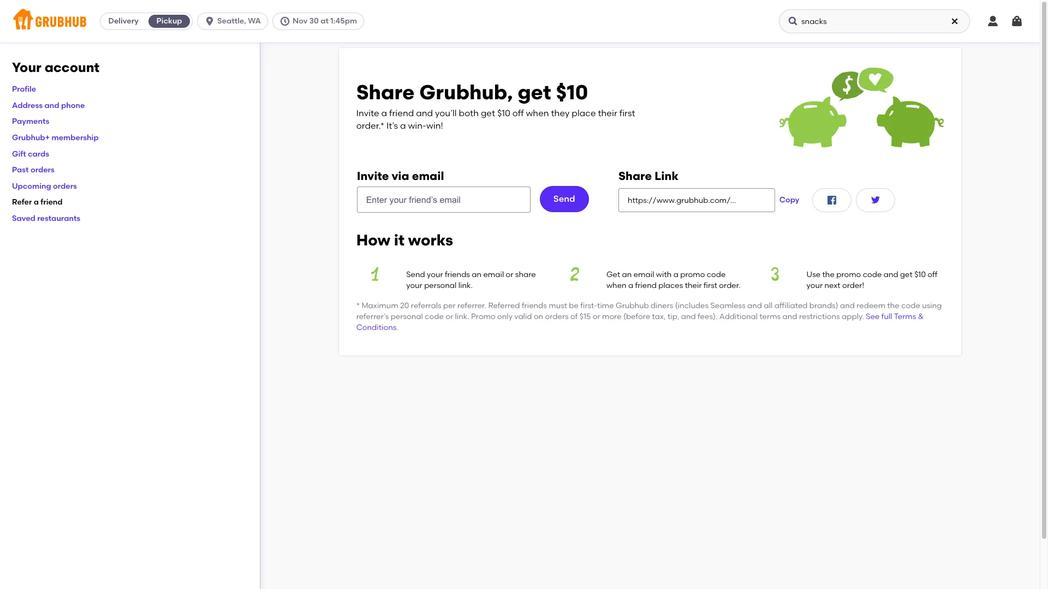 Task type: vqa. For each thing, say whether or not it's contained in the screenshot.
Boba Drinks
no



Task type: describe. For each thing, give the bounding box(es) containing it.
2 horizontal spatial or
[[593, 312, 600, 322]]

address and phone link
[[12, 101, 85, 110]]

first inside 'get an email with a promo code when a friend places their first order.'
[[704, 281, 717, 291]]

*
[[356, 301, 360, 310]]

svg image inside nov 30 at 1:45pm button
[[280, 16, 290, 27]]

how it works
[[356, 231, 453, 250]]

and down the affiliated
[[783, 312, 797, 322]]

and left all
[[747, 301, 762, 310]]

a up 'grubhub'
[[628, 281, 633, 291]]

get
[[607, 270, 620, 280]]

&
[[918, 312, 924, 322]]

see
[[866, 312, 880, 322]]

friend inside share grubhub, get $10 invite a friend and you'll both get $10 off when they place their first order.* it's a win-win!
[[389, 108, 414, 118]]

a right it's
[[400, 120, 406, 131]]

friends inside the "* maximum 20 referrals per referrer. referred friends must be first-time grubhub diners (includes seamless and all affiliated brands) and redeem the code using referrer's personal code or link. promo only valid on orders of $15 or more (before tax, tip, and fees). additional terms and restrictions apply."
[[522, 301, 547, 310]]

tax,
[[652, 312, 666, 322]]

next
[[825, 281, 841, 291]]

share
[[515, 270, 536, 280]]

and down (includes
[[681, 312, 696, 322]]

upcoming orders link
[[12, 182, 77, 191]]

per
[[443, 301, 456, 310]]

all
[[764, 301, 773, 310]]

upcoming orders
[[12, 182, 77, 191]]

nov
[[293, 16, 308, 26]]

personal inside the "* maximum 20 referrals per referrer. referred friends must be first-time grubhub diners (includes seamless and all affiliated brands) and redeem the code using referrer's personal code or link. promo only valid on orders of $15 or more (before tax, tip, and fees). additional terms and restrictions apply."
[[391, 312, 423, 322]]

your account
[[12, 60, 99, 75]]

personal inside send your friends an email or share your personal link.
[[424, 281, 457, 291]]

with
[[656, 270, 672, 280]]

it
[[394, 231, 405, 250]]

fees).
[[698, 312, 718, 322]]

seattle,
[[217, 16, 246, 26]]

see full terms & conditions
[[356, 312, 924, 333]]

email for get an email with a promo code when a friend places their first order.
[[634, 270, 654, 280]]

1 vertical spatial invite
[[357, 169, 389, 183]]

promo
[[471, 312, 496, 322]]

restrictions
[[799, 312, 840, 322]]

delivery
[[108, 16, 139, 26]]

terms
[[760, 312, 781, 322]]

referred
[[488, 301, 520, 310]]

be
[[569, 301, 579, 310]]

share for link
[[619, 169, 652, 183]]

grubhub
[[616, 301, 649, 310]]

link. inside the "* maximum 20 referrals per referrer. referred friends must be first-time grubhub diners (includes seamless and all affiliated brands) and redeem the code using referrer's personal code or link. promo only valid on orders of $15 or more (before tax, tip, and fees). additional terms and restrictions apply."
[[455, 312, 469, 322]]

* maximum 20 referrals per referrer. referred friends must be first-time grubhub diners (includes seamless and all affiliated brands) and redeem the code using referrer's personal code or link. promo only valid on orders of $15 or more (before tax, tip, and fees). additional terms and restrictions apply.
[[356, 301, 942, 322]]

works
[[408, 231, 453, 250]]

apply.
[[842, 312, 864, 322]]

1 horizontal spatial $10
[[556, 80, 588, 104]]

1 vertical spatial friend
[[41, 198, 63, 207]]

orders for upcoming orders
[[53, 182, 77, 191]]

saved restaurants link
[[12, 214, 80, 223]]

profile
[[12, 85, 36, 94]]

payments link
[[12, 117, 49, 126]]

main navigation navigation
[[0, 0, 1040, 43]]

send your friends an email or share your personal link.
[[406, 270, 536, 291]]

share grubhub, get $10 invite a friend and you'll both get $10 off when they place their first order.* it's a win-win!
[[356, 80, 635, 131]]

20
[[400, 301, 409, 310]]

must
[[549, 301, 567, 310]]

using
[[922, 301, 942, 310]]

a right with
[[674, 270, 679, 280]]

and inside use the promo code and get $10 off your next order!
[[884, 270, 898, 280]]

seamless
[[711, 301, 746, 310]]

referrals
[[411, 301, 441, 310]]

Enter your friend's email email field
[[357, 187, 531, 213]]

referrer's
[[356, 312, 389, 322]]

past orders link
[[12, 166, 54, 175]]

the inside the "* maximum 20 referrals per referrer. referred friends must be first-time grubhub diners (includes seamless and all affiliated brands) and redeem the code using referrer's personal code or link. promo only valid on orders of $15 or more (before tax, tip, and fees). additional terms and restrictions apply."
[[887, 301, 900, 310]]

share link
[[619, 169, 679, 183]]

grubhub+
[[12, 133, 50, 143]]

step 3 image
[[757, 268, 794, 281]]

via
[[392, 169, 409, 183]]

send for send
[[554, 194, 575, 204]]

gift
[[12, 149, 26, 159]]

terms
[[894, 312, 916, 322]]

seattle, wa
[[217, 16, 261, 26]]

first-
[[581, 301, 597, 310]]

a up it's
[[381, 108, 387, 118]]

full
[[882, 312, 892, 322]]

svg image inside seattle, wa button
[[204, 16, 215, 27]]

past orders
[[12, 166, 54, 175]]

nov 30 at 1:45pm button
[[272, 13, 369, 30]]

orders for past orders
[[31, 166, 54, 175]]

off inside share grubhub, get $10 invite a friend and you'll both get $10 off when they place their first order.* it's a win-win!
[[513, 108, 524, 118]]

payments
[[12, 117, 49, 126]]

wa
[[248, 16, 261, 26]]

Search for food, convenience, alcohol... search field
[[779, 9, 970, 33]]

both
[[459, 108, 479, 118]]

grubhub+ membership
[[12, 133, 99, 143]]

you'll
[[435, 108, 457, 118]]

(includes
[[675, 301, 709, 310]]

invite via email
[[357, 169, 444, 183]]

grubhub+ membership link
[[12, 133, 99, 143]]

conditions
[[356, 323, 397, 333]]

affiliated
[[775, 301, 808, 310]]

cards
[[28, 149, 49, 159]]

your inside use the promo code and get $10 off your next order!
[[807, 281, 823, 291]]



Task type: locate. For each thing, give the bounding box(es) containing it.
pickup button
[[146, 13, 192, 30]]

win-
[[408, 120, 426, 131]]

past
[[12, 166, 29, 175]]

1 an from the left
[[472, 270, 482, 280]]

your up 20
[[406, 281, 422, 291]]

invite
[[356, 108, 379, 118], [357, 169, 389, 183]]

code inside 'get an email with a promo code when a friend places their first order.'
[[707, 270, 726, 280]]

and left phone
[[45, 101, 59, 110]]

your
[[427, 270, 443, 280], [406, 281, 422, 291], [807, 281, 823, 291]]

link. inside send your friends an email or share your personal link.
[[458, 281, 473, 291]]

share up it's
[[356, 80, 415, 104]]

0 horizontal spatial an
[[472, 270, 482, 280]]

time
[[597, 301, 614, 310]]

invite up order.*
[[356, 108, 379, 118]]

of
[[571, 312, 578, 322]]

1 promo from the left
[[680, 270, 705, 280]]

code
[[707, 270, 726, 280], [863, 270, 882, 280], [901, 301, 920, 310], [425, 312, 444, 322]]

0 vertical spatial the
[[823, 270, 835, 280]]

1 horizontal spatial friend
[[389, 108, 414, 118]]

0 vertical spatial when
[[526, 108, 549, 118]]

refer
[[12, 198, 32, 207]]

2 vertical spatial get
[[900, 270, 913, 280]]

places
[[659, 281, 683, 291]]

personal up per
[[424, 281, 457, 291]]

friends up per
[[445, 270, 470, 280]]

address and phone
[[12, 101, 85, 110]]

address
[[12, 101, 43, 110]]

2 horizontal spatial get
[[900, 270, 913, 280]]

email inside 'get an email with a promo code when a friend places their first order.'
[[634, 270, 654, 280]]

order.
[[719, 281, 741, 291]]

promo up order!
[[836, 270, 861, 280]]

0 vertical spatial invite
[[356, 108, 379, 118]]

1 horizontal spatial friends
[[522, 301, 547, 310]]

friends up on
[[522, 301, 547, 310]]

orders up the refer a friend link
[[53, 182, 77, 191]]

and inside share grubhub, get $10 invite a friend and you'll both get $10 off when they place their first order.* it's a win-win!
[[416, 108, 433, 118]]

a
[[381, 108, 387, 118], [400, 120, 406, 131], [34, 198, 39, 207], [674, 270, 679, 280], [628, 281, 633, 291]]

1 vertical spatial link.
[[455, 312, 469, 322]]

pickup
[[156, 16, 182, 26]]

referrer.
[[458, 301, 486, 310]]

None text field
[[619, 189, 775, 213]]

and up apply.
[[840, 301, 855, 310]]

share for grubhub,
[[356, 80, 415, 104]]

0 horizontal spatial personal
[[391, 312, 423, 322]]

get up terms
[[900, 270, 913, 280]]

seattle, wa button
[[197, 13, 272, 30]]

refer a friend
[[12, 198, 63, 207]]

when inside share grubhub, get $10 invite a friend and you'll both get $10 off when they place their first order.* it's a win-win!
[[526, 108, 549, 118]]

first
[[620, 108, 635, 118], [704, 281, 717, 291]]

share inside share grubhub, get $10 invite a friend and you'll both get $10 off when they place their first order.* it's a win-win!
[[356, 80, 415, 104]]

1 vertical spatial friends
[[522, 301, 547, 310]]

saved restaurants
[[12, 214, 80, 223]]

first left order.
[[704, 281, 717, 291]]

0 vertical spatial personal
[[424, 281, 457, 291]]

an inside send your friends an email or share your personal link.
[[472, 270, 482, 280]]

gift cards link
[[12, 149, 49, 159]]

see full terms & conditions link
[[356, 312, 924, 333]]

nov 30 at 1:45pm
[[293, 16, 357, 26]]

phone
[[61, 101, 85, 110]]

1 horizontal spatial email
[[483, 270, 504, 280]]

link. down referrer.
[[455, 312, 469, 322]]

code inside use the promo code and get $10 off your next order!
[[863, 270, 882, 280]]

0 horizontal spatial off
[[513, 108, 524, 118]]

1:45pm
[[330, 16, 357, 26]]

0 horizontal spatial promo
[[680, 270, 705, 280]]

email right via
[[412, 169, 444, 183]]

copy button
[[775, 189, 804, 213]]

off inside use the promo code and get $10 off your next order!
[[928, 270, 938, 280]]

your down use on the top right of the page
[[807, 281, 823, 291]]

$10
[[556, 80, 588, 104], [497, 108, 510, 118], [915, 270, 926, 280]]

or inside send your friends an email or share your personal link.
[[506, 270, 513, 280]]

friend up saved restaurants link
[[41, 198, 63, 207]]

1 horizontal spatial send
[[554, 194, 575, 204]]

first inside share grubhub, get $10 invite a friend and you'll both get $10 off when they place their first order.* it's a win-win!
[[620, 108, 635, 118]]

0 horizontal spatial share
[[356, 80, 415, 104]]

1 horizontal spatial promo
[[836, 270, 861, 280]]

0 vertical spatial orders
[[31, 166, 54, 175]]

0 vertical spatial off
[[513, 108, 524, 118]]

promo inside 'get an email with a promo code when a friend places their first order.'
[[680, 270, 705, 280]]

link. up referrer.
[[458, 281, 473, 291]]

your up referrals
[[427, 270, 443, 280]]

code up order.
[[707, 270, 726, 280]]

place
[[572, 108, 596, 118]]

personal down 20
[[391, 312, 423, 322]]

delivery button
[[101, 13, 146, 30]]

1 vertical spatial get
[[481, 108, 495, 118]]

1 vertical spatial personal
[[391, 312, 423, 322]]

0 horizontal spatial $10
[[497, 108, 510, 118]]

the up next
[[823, 270, 835, 280]]

step 2 image
[[556, 268, 593, 281]]

0 horizontal spatial email
[[412, 169, 444, 183]]

$10 up using
[[915, 270, 926, 280]]

an inside 'get an email with a promo code when a friend places their first order.'
[[622, 270, 632, 280]]

0 horizontal spatial their
[[598, 108, 617, 118]]

only
[[497, 312, 513, 322]]

send button
[[540, 186, 589, 213]]

1 vertical spatial send
[[406, 270, 425, 280]]

email left share in the top of the page
[[483, 270, 504, 280]]

membership
[[52, 133, 99, 143]]

1 horizontal spatial your
[[427, 270, 443, 280]]

1 vertical spatial off
[[928, 270, 938, 280]]

0 horizontal spatial friends
[[445, 270, 470, 280]]

2 vertical spatial friend
[[635, 281, 657, 291]]

2 promo from the left
[[836, 270, 861, 280]]

send inside send your friends an email or share your personal link.
[[406, 270, 425, 280]]

their up (includes
[[685, 281, 702, 291]]

1 horizontal spatial or
[[506, 270, 513, 280]]

when left they
[[526, 108, 549, 118]]

email for invite via email
[[412, 169, 444, 183]]

1 horizontal spatial when
[[607, 281, 627, 291]]

1 vertical spatial the
[[887, 301, 900, 310]]

2 horizontal spatial your
[[807, 281, 823, 291]]

0 vertical spatial friend
[[389, 108, 414, 118]]

use
[[807, 270, 821, 280]]

or right $15
[[593, 312, 600, 322]]

friends inside send your friends an email or share your personal link.
[[445, 270, 470, 280]]

off left they
[[513, 108, 524, 118]]

the up full
[[887, 301, 900, 310]]

friend down with
[[635, 281, 657, 291]]

and up "win-"
[[416, 108, 433, 118]]

first right "place"
[[620, 108, 635, 118]]

an
[[472, 270, 482, 280], [622, 270, 632, 280]]

code up order!
[[863, 270, 882, 280]]

code up terms
[[901, 301, 920, 310]]

0 vertical spatial first
[[620, 108, 635, 118]]

1 horizontal spatial personal
[[424, 281, 457, 291]]

orders up upcoming orders link
[[31, 166, 54, 175]]

invite inside share grubhub, get $10 invite a friend and you'll both get $10 off when they place their first order.* it's a win-win!
[[356, 108, 379, 118]]

share grubhub and save image
[[779, 66, 944, 148]]

refer a friend link
[[12, 198, 63, 207]]

get inside use the promo code and get $10 off your next order!
[[900, 270, 913, 280]]

share left link
[[619, 169, 652, 183]]

more
[[602, 312, 622, 322]]

0 horizontal spatial friend
[[41, 198, 63, 207]]

use the promo code and get $10 off your next order!
[[807, 270, 938, 291]]

your
[[12, 60, 41, 75]]

0 vertical spatial link.
[[458, 281, 473, 291]]

orders down must
[[545, 312, 569, 322]]

1 vertical spatial first
[[704, 281, 717, 291]]

and
[[45, 101, 59, 110], [416, 108, 433, 118], [884, 270, 898, 280], [747, 301, 762, 310], [840, 301, 855, 310], [681, 312, 696, 322], [783, 312, 797, 322]]

$10 inside use the promo code and get $10 off your next order!
[[915, 270, 926, 280]]

1 vertical spatial share
[[619, 169, 652, 183]]

valid
[[514, 312, 532, 322]]

orders inside the "* maximum 20 referrals per referrer. referred friends must be first-time grubhub diners (includes seamless and all affiliated brands) and redeem the code using referrer's personal code or link. promo only valid on orders of $15 or more (before tax, tip, and fees). additional terms and restrictions apply."
[[545, 312, 569, 322]]

gift cards
[[12, 149, 49, 159]]

2 horizontal spatial $10
[[915, 270, 926, 280]]

redeem
[[857, 301, 886, 310]]

tip,
[[668, 312, 679, 322]]

saved
[[12, 214, 35, 223]]

code down referrals
[[425, 312, 444, 322]]

2 vertical spatial $10
[[915, 270, 926, 280]]

1 vertical spatial orders
[[53, 182, 77, 191]]

1 vertical spatial when
[[607, 281, 627, 291]]

1 horizontal spatial get
[[518, 80, 551, 104]]

it's
[[387, 120, 398, 131]]

send inside button
[[554, 194, 575, 204]]

their
[[598, 108, 617, 118], [685, 281, 702, 291]]

promo up places
[[680, 270, 705, 280]]

0 vertical spatial get
[[518, 80, 551, 104]]

0 vertical spatial their
[[598, 108, 617, 118]]

svg image
[[987, 15, 1000, 28], [280, 16, 290, 27], [826, 194, 839, 207], [869, 194, 882, 207]]

when
[[526, 108, 549, 118], [607, 281, 627, 291]]

2 horizontal spatial email
[[634, 270, 654, 280]]

0 horizontal spatial get
[[481, 108, 495, 118]]

a right refer
[[34, 198, 39, 207]]

1 horizontal spatial first
[[704, 281, 717, 291]]

1 horizontal spatial an
[[622, 270, 632, 280]]

diners
[[651, 301, 673, 310]]

or down per
[[446, 312, 453, 322]]

0 horizontal spatial the
[[823, 270, 835, 280]]

and up redeem at the bottom
[[884, 270, 898, 280]]

1 vertical spatial $10
[[497, 108, 510, 118]]

friend up it's
[[389, 108, 414, 118]]

their right "place"
[[598, 108, 617, 118]]

email inside send your friends an email or share your personal link.
[[483, 270, 504, 280]]

1 horizontal spatial share
[[619, 169, 652, 183]]

1 horizontal spatial their
[[685, 281, 702, 291]]

when inside 'get an email with a promo code when a friend places their first order.'
[[607, 281, 627, 291]]

get right both
[[481, 108, 495, 118]]

off up using
[[928, 270, 938, 280]]

account
[[45, 60, 99, 75]]

$10 up "place"
[[556, 80, 588, 104]]

0 vertical spatial $10
[[556, 80, 588, 104]]

friend inside 'get an email with a promo code when a friend places their first order.'
[[635, 281, 657, 291]]

brands)
[[810, 301, 838, 310]]

or
[[506, 270, 513, 280], [446, 312, 453, 322], [593, 312, 600, 322]]

their inside 'get an email with a promo code when a friend places their first order.'
[[685, 281, 702, 291]]

how
[[356, 231, 390, 250]]

on
[[534, 312, 543, 322]]

0 vertical spatial friends
[[445, 270, 470, 280]]

0 horizontal spatial send
[[406, 270, 425, 280]]

promo inside use the promo code and get $10 off your next order!
[[836, 270, 861, 280]]

0 horizontal spatial first
[[620, 108, 635, 118]]

0 horizontal spatial or
[[446, 312, 453, 322]]

.
[[397, 323, 398, 333]]

get up they
[[518, 80, 551, 104]]

friend
[[389, 108, 414, 118], [41, 198, 63, 207], [635, 281, 657, 291]]

2 vertical spatial orders
[[545, 312, 569, 322]]

0 horizontal spatial when
[[526, 108, 549, 118]]

an right get
[[622, 270, 632, 280]]

invite left via
[[357, 169, 389, 183]]

link
[[655, 169, 679, 183]]

or left share in the top of the page
[[506, 270, 513, 280]]

send for send your friends an email or share your personal link.
[[406, 270, 425, 280]]

an up referrer.
[[472, 270, 482, 280]]

$10 right both
[[497, 108, 510, 118]]

2 an from the left
[[622, 270, 632, 280]]

they
[[551, 108, 570, 118]]

at
[[321, 16, 329, 26]]

step 1 image
[[356, 268, 393, 281]]

order.*
[[356, 120, 384, 131]]

order!
[[842, 281, 864, 291]]

1 vertical spatial their
[[685, 281, 702, 291]]

email left with
[[634, 270, 654, 280]]

get
[[518, 80, 551, 104], [481, 108, 495, 118], [900, 270, 913, 280]]

0 vertical spatial share
[[356, 80, 415, 104]]

get an email with a promo code when a friend places their first order.
[[607, 270, 741, 291]]

0 horizontal spatial your
[[406, 281, 422, 291]]

0 vertical spatial send
[[554, 194, 575, 204]]

when down get
[[607, 281, 627, 291]]

orders
[[31, 166, 54, 175], [53, 182, 77, 191], [545, 312, 569, 322]]

the inside use the promo code and get $10 off your next order!
[[823, 270, 835, 280]]

2 horizontal spatial friend
[[635, 281, 657, 291]]

win!
[[426, 120, 443, 131]]

personal
[[424, 281, 457, 291], [391, 312, 423, 322]]

30
[[309, 16, 319, 26]]

svg image
[[1011, 15, 1024, 28], [204, 16, 215, 27], [788, 16, 799, 27], [950, 17, 959, 26]]

1 horizontal spatial off
[[928, 270, 938, 280]]

copy
[[779, 196, 799, 205]]

upcoming
[[12, 182, 51, 191]]

1 horizontal spatial the
[[887, 301, 900, 310]]

profile link
[[12, 85, 36, 94]]

their inside share grubhub, get $10 invite a friend and you'll both get $10 off when they place their first order.* it's a win-win!
[[598, 108, 617, 118]]



